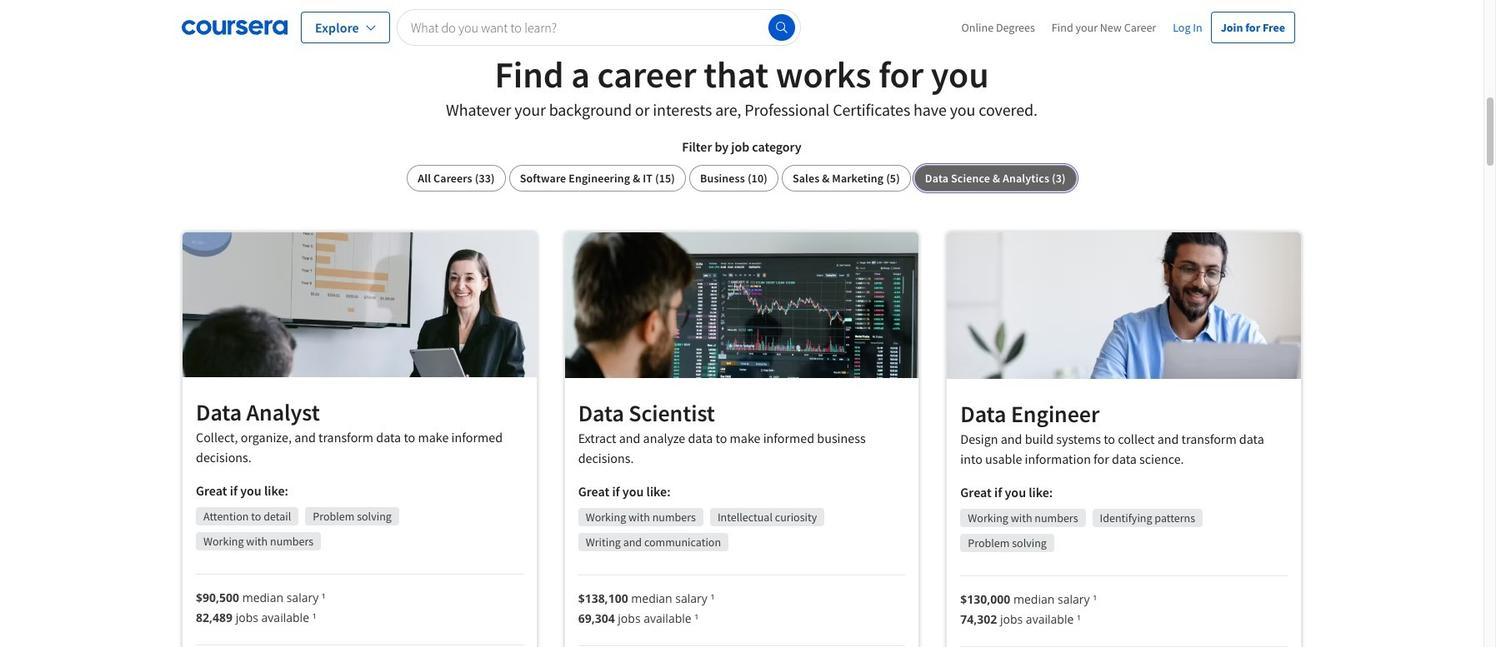 Task type: describe. For each thing, give the bounding box(es) containing it.
coursera image
[[182, 14, 288, 40]]

data engineer role image
[[947, 233, 1301, 379]]



Task type: locate. For each thing, give the bounding box(es) containing it.
None search field
[[397, 9, 801, 45]]

data analyst image
[[183, 233, 536, 378]]

data scientist image
[[565, 233, 919, 378]]

None button
[[407, 165, 506, 192], [509, 165, 686, 192], [689, 165, 778, 192], [782, 165, 911, 192], [914, 165, 1077, 192], [407, 165, 506, 192], [509, 165, 686, 192], [689, 165, 778, 192], [782, 165, 911, 192], [914, 165, 1077, 192]]

What do you want to learn? text field
[[397, 9, 801, 45]]

option group
[[407, 165, 1077, 192]]



Task type: vqa. For each thing, say whether or not it's contained in the screenshot.
"Career"
no



